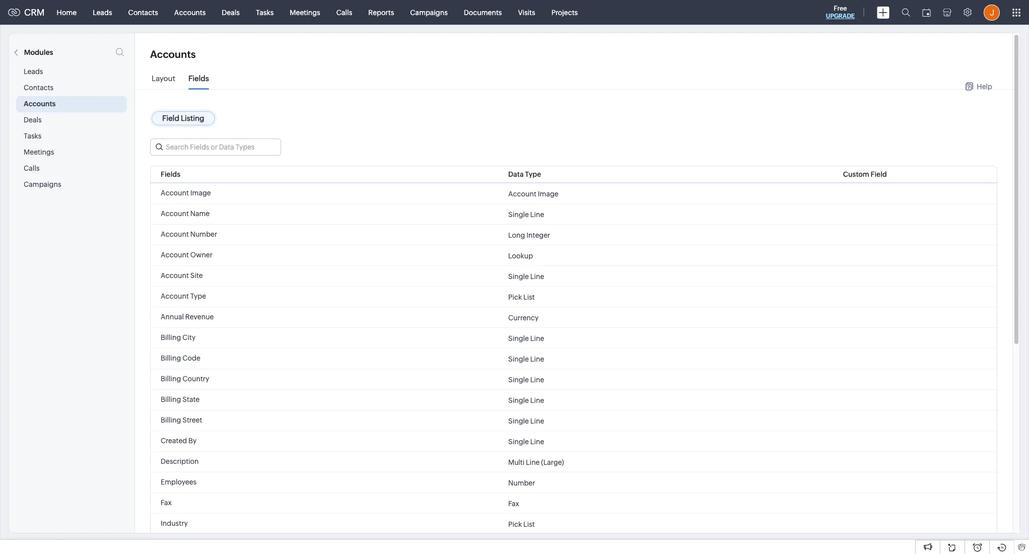 Task type: describe. For each thing, give the bounding box(es) containing it.
account down the account name
[[161, 230, 189, 238]]

currency
[[509, 314, 539, 322]]

name
[[190, 210, 210, 218]]

campaigns link
[[402, 0, 456, 24]]

deals link
[[214, 0, 248, 24]]

custom
[[844, 170, 870, 178]]

line for name
[[531, 210, 545, 218]]

1 vertical spatial campaigns
[[24, 180, 61, 189]]

line for by
[[531, 438, 545, 446]]

single for city
[[509, 334, 529, 342]]

accounts link
[[166, 0, 214, 24]]

multi
[[509, 458, 525, 466]]

billing code
[[161, 354, 200, 362]]

free upgrade
[[827, 5, 855, 20]]

site
[[190, 272, 203, 280]]

line for state
[[531, 396, 545, 404]]

0 vertical spatial contacts
[[128, 8, 158, 16]]

2 vertical spatial accounts
[[24, 100, 56, 108]]

type for account type
[[190, 292, 206, 300]]

billing city
[[161, 334, 196, 342]]

documents
[[464, 8, 502, 16]]

tasks link
[[248, 0, 282, 24]]

modules
[[24, 48, 53, 56]]

1 horizontal spatial account image
[[509, 190, 559, 198]]

fields link
[[188, 74, 209, 90]]

single line for created by
[[509, 438, 545, 446]]

account up account site
[[161, 251, 189, 259]]

industry
[[161, 520, 188, 528]]

single for country
[[509, 376, 529, 384]]

single for name
[[509, 210, 529, 218]]

crm link
[[8, 7, 45, 18]]

line for country
[[531, 376, 545, 384]]

billing country
[[161, 375, 209, 383]]

owner
[[190, 251, 213, 259]]

pick for account type
[[509, 293, 522, 301]]

state
[[183, 396, 200, 404]]

visits link
[[510, 0, 544, 24]]

account name
[[161, 210, 210, 218]]

calls link
[[328, 0, 361, 24]]

profile image
[[984, 4, 1001, 20]]

billing for billing city
[[161, 334, 181, 342]]

single line for billing code
[[509, 355, 545, 363]]

street
[[183, 416, 202, 424]]

single for by
[[509, 438, 529, 446]]

1 horizontal spatial image
[[538, 190, 559, 198]]

account owner
[[161, 251, 213, 259]]

crm
[[24, 7, 45, 18]]

layout link
[[152, 74, 175, 90]]

0 vertical spatial fields
[[188, 74, 209, 83]]

home link
[[49, 0, 85, 24]]

single line for account site
[[509, 272, 545, 280]]

account up the account name
[[161, 189, 189, 197]]

accounts inside accounts link
[[174, 8, 206, 16]]

0 horizontal spatial account image
[[161, 189, 211, 197]]

1 horizontal spatial calls
[[337, 8, 352, 16]]

free
[[834, 5, 848, 12]]

single for code
[[509, 355, 529, 363]]

account left site
[[161, 272, 189, 280]]

home
[[57, 8, 77, 16]]

0 horizontal spatial fax
[[161, 499, 172, 507]]

reports
[[369, 8, 394, 16]]

reports link
[[361, 0, 402, 24]]

single for street
[[509, 417, 529, 425]]

employees
[[161, 478, 197, 486]]

account down data type
[[509, 190, 537, 198]]

single line for billing street
[[509, 417, 545, 425]]

1 horizontal spatial fax
[[509, 500, 520, 508]]

layout
[[152, 74, 175, 83]]

search image
[[902, 8, 911, 17]]

create menu element
[[871, 0, 896, 24]]

projects link
[[544, 0, 586, 24]]

lookup
[[509, 252, 533, 260]]

annual revenue
[[161, 313, 214, 321]]

1 horizontal spatial leads
[[93, 8, 112, 16]]

search element
[[896, 0, 917, 25]]

list for industry
[[524, 520, 535, 528]]

(large)
[[541, 458, 564, 466]]

0 vertical spatial meetings
[[290, 8, 320, 16]]

1 vertical spatial leads
[[24, 68, 43, 76]]



Task type: vqa. For each thing, say whether or not it's contained in the screenshot.


Task type: locate. For each thing, give the bounding box(es) containing it.
0 horizontal spatial meetings
[[24, 148, 54, 156]]

0 horizontal spatial contacts
[[24, 84, 54, 92]]

8 single from the top
[[509, 438, 529, 446]]

country
[[183, 375, 209, 383]]

1 horizontal spatial tasks
[[256, 8, 274, 16]]

6 single from the top
[[509, 396, 529, 404]]

0 horizontal spatial campaigns
[[24, 180, 61, 189]]

line
[[531, 210, 545, 218], [531, 272, 545, 280], [531, 334, 545, 342], [531, 355, 545, 363], [531, 376, 545, 384], [531, 396, 545, 404], [531, 417, 545, 425], [531, 438, 545, 446], [526, 458, 540, 466]]

4 single line from the top
[[509, 355, 545, 363]]

2 pick from the top
[[509, 520, 522, 528]]

4 single from the top
[[509, 355, 529, 363]]

billing for billing street
[[161, 416, 181, 424]]

code
[[183, 354, 200, 362]]

contacts
[[128, 8, 158, 16], [24, 84, 54, 92]]

help
[[978, 82, 993, 90]]

leads
[[93, 8, 112, 16], [24, 68, 43, 76]]

0 vertical spatial pick list
[[509, 293, 535, 301]]

billing left state
[[161, 396, 181, 404]]

type up revenue
[[190, 292, 206, 300]]

custom field
[[844, 170, 888, 178]]

contacts link
[[120, 0, 166, 24]]

single line for billing city
[[509, 334, 545, 342]]

7 single from the top
[[509, 417, 529, 425]]

1 single line from the top
[[509, 210, 545, 218]]

calendar image
[[923, 8, 931, 16]]

0 vertical spatial pick
[[509, 293, 522, 301]]

0 vertical spatial number
[[190, 230, 217, 238]]

image
[[190, 189, 211, 197], [538, 190, 559, 198]]

pick list
[[509, 293, 535, 301], [509, 520, 535, 528]]

0 vertical spatial tasks
[[256, 8, 274, 16]]

billing state
[[161, 396, 200, 404]]

3 single line from the top
[[509, 334, 545, 342]]

7 single line from the top
[[509, 417, 545, 425]]

1 horizontal spatial campaigns
[[410, 8, 448, 16]]

0 horizontal spatial fields
[[161, 170, 181, 178]]

multi line (large)
[[509, 458, 564, 466]]

accounts
[[174, 8, 206, 16], [150, 48, 196, 60], [24, 100, 56, 108]]

visits
[[518, 8, 536, 16]]

Search Fields or Data Types text field
[[151, 139, 281, 155]]

created
[[161, 437, 187, 445]]

leads down modules
[[24, 68, 43, 76]]

type right "data"
[[525, 170, 542, 178]]

account image down data type
[[509, 190, 559, 198]]

account number
[[161, 230, 217, 238]]

1 vertical spatial pick
[[509, 520, 522, 528]]

1 horizontal spatial type
[[525, 170, 542, 178]]

tasks
[[256, 8, 274, 16], [24, 132, 42, 140]]

2 list from the top
[[524, 520, 535, 528]]

3 single from the top
[[509, 334, 529, 342]]

single line for billing country
[[509, 376, 545, 384]]

pick for industry
[[509, 520, 522, 528]]

billing for billing code
[[161, 354, 181, 362]]

annual
[[161, 313, 184, 321]]

list
[[524, 293, 535, 301], [524, 520, 535, 528]]

1 vertical spatial deals
[[24, 116, 42, 124]]

image down data type
[[538, 190, 559, 198]]

single line
[[509, 210, 545, 218], [509, 272, 545, 280], [509, 334, 545, 342], [509, 355, 545, 363], [509, 376, 545, 384], [509, 396, 545, 404], [509, 417, 545, 425], [509, 438, 545, 446]]

1 vertical spatial meetings
[[24, 148, 54, 156]]

account site
[[161, 272, 203, 280]]

1 vertical spatial contacts
[[24, 84, 54, 92]]

1 vertical spatial calls
[[24, 164, 40, 172]]

single line for billing state
[[509, 396, 545, 404]]

type
[[525, 170, 542, 178], [190, 292, 206, 300]]

pick list for industry
[[509, 520, 535, 528]]

line for code
[[531, 355, 545, 363]]

fax
[[161, 499, 172, 507], [509, 500, 520, 508]]

line for site
[[531, 272, 545, 280]]

1 horizontal spatial contacts
[[128, 8, 158, 16]]

type for data type
[[525, 170, 542, 178]]

account type
[[161, 292, 206, 300]]

1 horizontal spatial meetings
[[290, 8, 320, 16]]

1 horizontal spatial number
[[509, 479, 536, 487]]

long
[[509, 231, 525, 239]]

single line for account name
[[509, 210, 545, 218]]

1 vertical spatial tasks
[[24, 132, 42, 140]]

4 billing from the top
[[161, 396, 181, 404]]

1 billing from the top
[[161, 334, 181, 342]]

billing up billing state
[[161, 375, 181, 383]]

fields
[[188, 74, 209, 83], [161, 170, 181, 178]]

0 horizontal spatial leads
[[24, 68, 43, 76]]

8 single line from the top
[[509, 438, 545, 446]]

0 horizontal spatial type
[[190, 292, 206, 300]]

create menu image
[[878, 6, 890, 18]]

0 vertical spatial calls
[[337, 8, 352, 16]]

0 vertical spatial campaigns
[[410, 8, 448, 16]]

pick list for account type
[[509, 293, 535, 301]]

field
[[871, 170, 888, 178]]

contacts right leads link
[[128, 8, 158, 16]]

account image
[[161, 189, 211, 197], [509, 190, 559, 198]]

number down 'multi'
[[509, 479, 536, 487]]

1 vertical spatial pick list
[[509, 520, 535, 528]]

0 vertical spatial deals
[[222, 8, 240, 16]]

1 horizontal spatial fields
[[188, 74, 209, 83]]

5 single line from the top
[[509, 376, 545, 384]]

by
[[189, 437, 197, 445]]

1 pick list from the top
[[509, 293, 535, 301]]

1 pick from the top
[[509, 293, 522, 301]]

5 single from the top
[[509, 376, 529, 384]]

fax up industry
[[161, 499, 172, 507]]

billing for billing state
[[161, 396, 181, 404]]

pick
[[509, 293, 522, 301], [509, 520, 522, 528]]

list for account type
[[524, 293, 535, 301]]

billing left code
[[161, 354, 181, 362]]

0 horizontal spatial deals
[[24, 116, 42, 124]]

projects
[[552, 8, 578, 16]]

billing street
[[161, 416, 202, 424]]

fields up the account name
[[161, 170, 181, 178]]

data type
[[509, 170, 542, 178]]

leads link
[[85, 0, 120, 24]]

fields right layout
[[188, 74, 209, 83]]

calls
[[337, 8, 352, 16], [24, 164, 40, 172]]

2 single line from the top
[[509, 272, 545, 280]]

description
[[161, 458, 199, 466]]

2 pick list from the top
[[509, 520, 535, 528]]

billing up created
[[161, 416, 181, 424]]

billing for billing country
[[161, 375, 181, 383]]

0 horizontal spatial number
[[190, 230, 217, 238]]

campaigns
[[410, 8, 448, 16], [24, 180, 61, 189]]

0 horizontal spatial calls
[[24, 164, 40, 172]]

0 vertical spatial accounts
[[174, 8, 206, 16]]

deals inside "link"
[[222, 8, 240, 16]]

line for city
[[531, 334, 545, 342]]

profile element
[[978, 0, 1007, 24]]

single for site
[[509, 272, 529, 280]]

long integer
[[509, 231, 551, 239]]

account up account number
[[161, 210, 189, 218]]

number
[[190, 230, 217, 238], [509, 479, 536, 487]]

contacts down modules
[[24, 84, 54, 92]]

6 single line from the top
[[509, 396, 545, 404]]

upgrade
[[827, 13, 855, 20]]

city
[[183, 334, 196, 342]]

line for street
[[531, 417, 545, 425]]

2 billing from the top
[[161, 354, 181, 362]]

0 vertical spatial list
[[524, 293, 535, 301]]

0 horizontal spatial image
[[190, 189, 211, 197]]

number up owner
[[190, 230, 217, 238]]

image up "name"
[[190, 189, 211, 197]]

3 billing from the top
[[161, 375, 181, 383]]

meetings link
[[282, 0, 328, 24]]

1 vertical spatial accounts
[[150, 48, 196, 60]]

0 horizontal spatial tasks
[[24, 132, 42, 140]]

0 vertical spatial leads
[[93, 8, 112, 16]]

1 vertical spatial fields
[[161, 170, 181, 178]]

single for state
[[509, 396, 529, 404]]

meetings
[[290, 8, 320, 16], [24, 148, 54, 156]]

leads right home link
[[93, 8, 112, 16]]

2 single from the top
[[509, 272, 529, 280]]

documents link
[[456, 0, 510, 24]]

billing
[[161, 334, 181, 342], [161, 354, 181, 362], [161, 375, 181, 383], [161, 396, 181, 404], [161, 416, 181, 424]]

billing left city
[[161, 334, 181, 342]]

revenue
[[185, 313, 214, 321]]

1 vertical spatial number
[[509, 479, 536, 487]]

account
[[161, 189, 189, 197], [509, 190, 537, 198], [161, 210, 189, 218], [161, 230, 189, 238], [161, 251, 189, 259], [161, 272, 189, 280], [161, 292, 189, 300]]

1 single from the top
[[509, 210, 529, 218]]

data
[[509, 170, 524, 178]]

integer
[[527, 231, 551, 239]]

account up annual
[[161, 292, 189, 300]]

fax down 'multi'
[[509, 500, 520, 508]]

5 billing from the top
[[161, 416, 181, 424]]

1 horizontal spatial deals
[[222, 8, 240, 16]]

deals
[[222, 8, 240, 16], [24, 116, 42, 124]]

0 vertical spatial type
[[525, 170, 542, 178]]

1 vertical spatial type
[[190, 292, 206, 300]]

1 list from the top
[[524, 293, 535, 301]]

1 vertical spatial list
[[524, 520, 535, 528]]

single
[[509, 210, 529, 218], [509, 272, 529, 280], [509, 334, 529, 342], [509, 355, 529, 363], [509, 376, 529, 384], [509, 396, 529, 404], [509, 417, 529, 425], [509, 438, 529, 446]]

created by
[[161, 437, 197, 445]]

account image up the account name
[[161, 189, 211, 197]]



